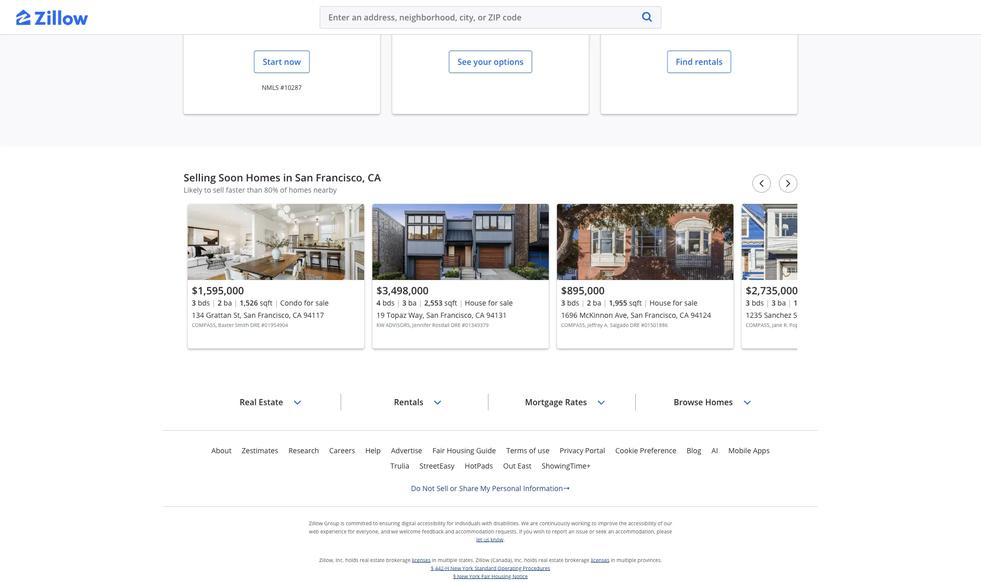 Task type: vqa. For each thing, say whether or not it's contained in the screenshot.


Task type: describe. For each thing, give the bounding box(es) containing it.
way,
[[409, 310, 425, 320]]

$3,498,000 group
[[373, 204, 549, 349]]

bds inside 1235 sanchez st, san francisco, ca 94114 element
[[752, 298, 764, 308]]

zillow, inc. holds real estate brokerage licenses in multiple states. zillow (canada), inc. holds real estate brokerage licenses in multiple provinces. § 442-h new york standard operating procedures § new york fair housing notice
[[319, 557, 662, 581]]

zillow logo image
[[16, 0, 88, 35]]

can inside no matter what path you take to sell your home, we can help you navigate a successful sale.
[[445, 2, 459, 13]]

quickly
[[210, 14, 237, 25]]

1696 mckinnon ave, san francisco, ca 94124 compass, jeffrey a. salgado dre #01501886
[[561, 310, 712, 329]]

experience inside the we're creating a seamless online experience – from shopping on the largest rental network, to applying, to paying rent.
[[742, 0, 784, 1]]

what
[[453, 0, 472, 1]]

pre-
[[334, 0, 350, 1]]

soon
[[219, 170, 243, 185]]

0 horizontal spatial §
[[431, 566, 434, 572]]

ai
[[712, 446, 719, 456]]

1 estate from the left
[[370, 557, 385, 564]]

$1,595,000
[[192, 284, 244, 298]]

homes inside browse homes dropdown button
[[706, 397, 733, 408]]

4 3 from the left
[[746, 298, 750, 308]]

2 ba for $1,595,000
[[218, 298, 232, 308]]

on
[[693, 2, 703, 13]]

requests.
[[496, 529, 518, 536]]

accommodation
[[456, 529, 495, 536]]

working
[[572, 521, 591, 527]]

loans
[[264, 0, 286, 1]]

francisco, for $3,498,000
[[441, 310, 474, 320]]

1235
[[746, 310, 763, 320]]

house for $3,498,000
[[465, 298, 487, 308]]

0 vertical spatial new
[[451, 566, 461, 572]]

you're
[[251, 2, 274, 13]]

we
[[522, 521, 529, 527]]

19 topaz way, san francisco, ca 94131 kw advisors, jennifer rosdail dre #01349379
[[377, 310, 507, 329]]

zillow inside zillow, inc. holds real estate brokerage licenses in multiple states. zillow (canada), inc. holds real estate brokerage licenses in multiple provinces. § 442-h new york standard operating procedures § new york fair housing notice
[[476, 557, 490, 564]]

poppelreiter
[[790, 322, 820, 329]]

zillow,
[[319, 557, 334, 564]]

ca for $1,595,000
[[293, 310, 302, 320]]

your inside no matter what path you take to sell your home, we can help you navigate a successful sale.
[[553, 0, 570, 1]]

francisco, for $1,595,000
[[258, 310, 291, 320]]

1 vertical spatial york
[[470, 574, 480, 581]]

information
[[523, 484, 563, 494]]

with
[[482, 521, 492, 527]]

134 grattan st, san francisco, ca 94117 compass, baxter smith dre #01954904
[[192, 310, 324, 329]]

you up make
[[318, 0, 332, 1]]

welcome
[[400, 529, 421, 536]]

st, for $2,735,000
[[794, 310, 802, 320]]

2 inc. from the left
[[515, 557, 523, 564]]

can inside zillow home loans can get you pre- approved so you're ready to make an offer quickly when you find the right home.
[[288, 0, 302, 1]]

not
[[423, 484, 435, 494]]

mortgage
[[525, 397, 563, 408]]

continuously
[[540, 521, 570, 527]]

home.
[[330, 14, 354, 25]]

19 topaz way, san francisco, ca 94131 image
[[373, 204, 549, 280]]

134 grattan st, san francisco, ca 94117 element
[[188, 204, 364, 349]]

estate
[[259, 397, 283, 408]]

a inside the we're creating a seamless online experience – from shopping on the largest rental network, to applying, to paying rent.
[[672, 0, 677, 1]]

3 inside 1696 mckinnon ave, san francisco, ca 94124 "element"
[[561, 298, 566, 308]]

to down shopping
[[667, 14, 674, 25]]

matter
[[425, 0, 451, 1]]

to up everyone,
[[373, 521, 378, 527]]

san for $2,735,000
[[804, 310, 816, 320]]

compass, for $895,000
[[561, 322, 586, 329]]

1235 sanchez st, san francisco, ca 94114 link
[[746, 309, 915, 321]]

94117
[[304, 310, 324, 320]]

a inside no matter what path you take to sell your home, we can help you navigate a successful sale.
[[530, 2, 535, 13]]

make
[[310, 2, 331, 13]]

our
[[664, 521, 673, 527]]

zillow group is committed to ensuring digital accessibility for individuals with disabilities. we are continuously working to improve the accessibility of our web experience for everyone, and we welcome feedback and accommodation requests. if you wish to report an issue or seek an accommodation, please let us know .
[[309, 521, 673, 544]]

paying
[[723, 14, 748, 25]]

privacy portal link
[[560, 445, 605, 457]]

you down path
[[480, 2, 494, 13]]

dre for $3,498,000
[[451, 322, 461, 329]]

real
[[240, 397, 257, 408]]

sell
[[437, 484, 448, 494]]

let
[[477, 537, 483, 544]]

3 inside 19 topaz way, san francisco, ca 94131 element
[[403, 298, 407, 308]]

1235 sanchez st, san francisco, ca 94114 compass, jane r. poppelreiter dre #01469916
[[746, 310, 884, 329]]

compass, for $1,595,000
[[192, 322, 217, 329]]

we inside zillow group is committed to ensuring digital accessibility for individuals with disabilities. we are continuously working to improve the accessibility of our web experience for everyone, and we welcome feedback and accommodation requests. if you wish to report an issue or seek an accommodation, please let us know .
[[391, 529, 398, 536]]

portal
[[586, 446, 605, 456]]

operating
[[498, 566, 522, 572]]

find
[[676, 56, 693, 67]]

browse homes
[[674, 397, 733, 408]]

0 horizontal spatial or
[[450, 484, 457, 494]]

#01349379
[[462, 322, 489, 329]]

1235 sanchez st, san francisco, ca 94114 image
[[742, 204, 919, 280]]

experience inside zillow group is committed to ensuring digital accessibility for individuals with disabilities. we are continuously working to improve the accessibility of our web experience for everyone, and we welcome feedback and accommodation requests. if you wish to report an issue or seek an accommodation, please let us know .
[[321, 529, 347, 536]]

for left 'individuals'
[[447, 521, 454, 527]]

1,526
[[240, 298, 258, 308]]

3 ba for 3 bds
[[772, 298, 786, 308]]

house for sale for $3,498,000
[[465, 298, 513, 308]]

4
[[377, 298, 381, 308]]

to inside zillow home loans can get you pre- approved so you're ready to make an offer quickly when you find the right home.
[[300, 2, 308, 13]]

1 multiple from the left
[[438, 557, 458, 564]]

states.
[[459, 557, 475, 564]]

know
[[491, 537, 504, 544]]

to left paying
[[713, 14, 721, 25]]

1696 mckinnon ave, san francisco, ca 94124 image
[[557, 204, 734, 280]]

1235 sanchez st, san francisco, ca 94114 element
[[742, 204, 919, 349]]

seamless
[[679, 0, 714, 1]]

3 bds inside 1235 sanchez st, san francisco, ca 94114 element
[[746, 298, 764, 308]]

web
[[309, 529, 319, 536]]

2 and from the left
[[445, 529, 454, 536]]

2 accessibility from the left
[[629, 521, 657, 527]]

no
[[411, 0, 423, 1]]

accommodation,
[[616, 529, 656, 536]]

the inside zillow group is committed to ensuring digital accessibility for individuals with disabilities. we are continuously working to improve the accessibility of our web experience for everyone, and we welcome feedback and accommodation requests. if you wish to report an issue or seek an accommodation, please let us know .
[[619, 521, 627, 527]]

$3,498,000
[[377, 284, 429, 298]]

start now
[[263, 56, 301, 67]]

group
[[324, 521, 340, 527]]

bds for $895,000
[[567, 298, 580, 308]]

for for $1,595,000
[[304, 298, 314, 308]]

zillow for home
[[214, 0, 236, 1]]

ba for $895,000
[[593, 298, 602, 308]]

94114
[[864, 310, 884, 320]]

for down committed
[[348, 529, 355, 536]]

0 horizontal spatial housing
[[447, 446, 475, 456]]

house for sale for $895,000
[[650, 298, 698, 308]]

if
[[519, 529, 523, 536]]

rosdail
[[433, 322, 450, 329]]

3 inside 134 grattan st, san francisco, ca 94117 element
[[192, 298, 196, 308]]

do
[[411, 484, 421, 494]]

trulia link
[[391, 460, 410, 473]]

#01469916
[[832, 322, 859, 329]]

streeteasy link
[[420, 460, 455, 473]]

mobile
[[729, 446, 752, 456]]

personal
[[492, 484, 522, 494]]

2 horizontal spatial in
[[611, 557, 616, 564]]

1 licenses from the left
[[412, 557, 431, 564]]

out east link
[[504, 460, 532, 473]]

find rentals button
[[668, 51, 732, 73]]

blog link
[[687, 445, 702, 457]]

privacy portal
[[560, 446, 605, 456]]

procedures
[[523, 566, 550, 572]]

rent.
[[750, 14, 768, 25]]

zestimates
[[242, 446, 278, 456]]

bds for $3,498,000
[[383, 298, 395, 308]]

ba inside 1235 sanchez st, san francisco, ca 94114 element
[[778, 298, 786, 308]]

options
[[494, 56, 524, 67]]

of inside the selling soon homes in san francisco, ca likely to sell faster than 80% of homes nearby
[[280, 185, 287, 195]]

sale for $3,498,000
[[500, 298, 513, 308]]

fair inside zillow, inc. holds real estate brokerage licenses in multiple states. zillow (canada), inc. holds real estate brokerage licenses in multiple provinces. § 442-h new york standard operating procedures § new york fair housing notice
[[482, 574, 490, 581]]

a.
[[604, 322, 609, 329]]

digital
[[402, 521, 416, 527]]

2 brokerage from the left
[[565, 557, 590, 564]]

jennifer
[[413, 322, 431, 329]]

bds for $1,595,000
[[198, 298, 210, 308]]

rentals
[[394, 397, 424, 408]]

the inside zillow home loans can get you pre- approved so you're ready to make an offer quickly when you find the right home.
[[295, 14, 308, 25]]

condo
[[280, 298, 302, 308]]

online
[[716, 0, 740, 1]]

submit search image
[[642, 11, 653, 23]]

$895,000 group
[[557, 204, 734, 349]]

careers
[[329, 446, 355, 456]]

2 licenses link from the left
[[591, 557, 610, 564]]

in inside the selling soon homes in san francisco, ca likely to sell faster than 80% of homes nearby
[[283, 170, 293, 185]]

disabilities.
[[494, 521, 520, 527]]

134 grattan st, san francisco, ca 94117 image
[[188, 204, 364, 280]]

2,553
[[425, 298, 443, 308]]

baxter
[[218, 322, 234, 329]]

applying,
[[676, 14, 711, 25]]

so
[[240, 2, 248, 13]]

advertise
[[391, 446, 422, 456]]

sale for $1,595,000
[[316, 298, 329, 308]]

1 holds from the left
[[345, 557, 359, 564]]

2 holds from the left
[[524, 557, 538, 564]]



Task type: locate. For each thing, give the bounding box(es) containing it.
1 horizontal spatial licenses link
[[591, 557, 610, 564]]

to inside no matter what path you take to sell your home, we can help you navigate a successful sale.
[[528, 0, 536, 1]]

holds up procedures
[[524, 557, 538, 564]]

1 horizontal spatial licenses
[[591, 557, 610, 564]]

1 horizontal spatial experience
[[742, 0, 784, 1]]

0 horizontal spatial homes
[[246, 170, 281, 185]]

san inside the 134 grattan st, san francisco, ca 94117 compass, baxter smith dre #01954904
[[244, 310, 256, 320]]

st,
[[234, 310, 242, 320], [794, 310, 802, 320]]

sell inside the selling soon homes in san francisco, ca likely to sell faster than 80% of homes nearby
[[213, 185, 224, 195]]

chevron left image
[[758, 180, 766, 188]]

2 horizontal spatial an
[[608, 529, 614, 536]]

sqft inside 19 topaz way, san francisco, ca 94131 element
[[445, 298, 457, 308]]

from
[[635, 2, 654, 13]]

topaz
[[387, 310, 407, 320]]

2 multiple from the left
[[617, 557, 637, 564]]

we down the matter
[[432, 2, 443, 13]]

sell up "successful"
[[538, 0, 551, 1]]

2 vertical spatial of
[[658, 521, 663, 527]]

cookie
[[616, 446, 638, 456]]

salgado
[[610, 322, 629, 329]]

estate up procedures
[[549, 557, 564, 564]]

zillow up web
[[309, 521, 323, 527]]

can down what
[[445, 2, 459, 13]]

0 vertical spatial experience
[[742, 0, 784, 1]]

2 horizontal spatial sale
[[685, 298, 698, 308]]

1 ba from the left
[[224, 298, 232, 308]]

2 for $895,000
[[587, 298, 591, 308]]

brokerage down issue
[[565, 557, 590, 564]]

chevron right image
[[785, 180, 793, 188]]

accessibility up feedback
[[418, 521, 446, 527]]

the up accommodation,
[[619, 521, 627, 527]]

bds inside 19 topaz way, san francisco, ca 94131 element
[[383, 298, 395, 308]]

nmls
[[262, 83, 279, 92]]

1 horizontal spatial we
[[432, 2, 443, 13]]

ca inside 19 topaz way, san francisco, ca 94131 kw advisors, jennifer rosdail dre #01349379
[[476, 310, 485, 320]]

0 vertical spatial §
[[431, 566, 434, 572]]

house for sale inside 19 topaz way, san francisco, ca 94131 element
[[465, 298, 513, 308]]

san inside 1696 mckinnon ave, san francisco, ca 94124 compass, jeffrey a. salgado dre #01501886
[[631, 310, 643, 320]]

sqft inside 1696 mckinnon ave, san francisco, ca 94124 "element"
[[629, 298, 642, 308]]

real down everyone,
[[360, 557, 369, 564]]

0 horizontal spatial 2
[[218, 298, 222, 308]]

2 horizontal spatial of
[[658, 521, 663, 527]]

1 real from the left
[[360, 557, 369, 564]]

ca inside the 134 grattan st, san francisco, ca 94117 compass, baxter smith dre #01954904
[[293, 310, 302, 320]]

to right likely
[[204, 185, 211, 195]]

1 horizontal spatial house
[[650, 298, 671, 308]]

to up the seek
[[592, 521, 597, 527]]

jeffrey
[[588, 322, 603, 329]]

ba inside 1696 mckinnon ave, san francisco, ca 94124 "element"
[[593, 298, 602, 308]]

holds
[[345, 557, 359, 564], [524, 557, 538, 564]]

ca for $2,735,000
[[853, 310, 862, 320]]

1 licenses link from the left
[[412, 557, 431, 564]]

your right see
[[474, 56, 492, 67]]

1 accessibility from the left
[[418, 521, 446, 527]]

the right on
[[705, 2, 718, 13]]

of left 'use'
[[529, 446, 536, 456]]

house for sale inside 1696 mckinnon ave, san francisco, ca 94124 "element"
[[650, 298, 698, 308]]

2 ba up mckinnon
[[587, 298, 602, 308]]

1 house for sale from the left
[[465, 298, 513, 308]]

1 horizontal spatial holds
[[524, 557, 538, 564]]

0 horizontal spatial fair
[[433, 446, 445, 456]]

1 horizontal spatial homes
[[706, 397, 733, 408]]

3 3 from the left
[[561, 298, 566, 308]]

1 vertical spatial of
[[529, 446, 536, 456]]

1 horizontal spatial housing
[[492, 574, 511, 581]]

francisco, inside the selling soon homes in san francisco, ca likely to sell faster than 80% of homes nearby
[[316, 170, 365, 185]]

1 bds from the left
[[198, 298, 210, 308]]

committed
[[346, 521, 372, 527]]

1 3 ba from the left
[[403, 298, 417, 308]]

compass, down '1696'
[[561, 322, 586, 329]]

0 horizontal spatial we
[[391, 529, 398, 536]]

compass, inside 1696 mckinnon ave, san francisco, ca 94124 compass, jeffrey a. salgado dre #01501886
[[561, 322, 586, 329]]

2 house for sale from the left
[[650, 298, 698, 308]]

2 horizontal spatial sqft
[[629, 298, 642, 308]]

ca for $895,000
[[680, 310, 689, 320]]

rentals
[[695, 56, 723, 67]]

1 st, from the left
[[234, 310, 242, 320]]

$2,735,000 group
[[742, 204, 919, 349]]

list containing $1,595,000
[[184, 200, 919, 358]]

st, up 'poppelreiter'
[[794, 310, 802, 320]]

in up "homes"
[[283, 170, 293, 185]]

do not sell or share my personal information →
[[411, 484, 570, 494]]

brokerage
[[386, 557, 411, 564], [565, 557, 590, 564]]

2 ba inside 134 grattan st, san francisco, ca 94117 element
[[218, 298, 232, 308]]

3 ba inside 19 topaz way, san francisco, ca 94131 element
[[403, 298, 417, 308]]

2 3 from the left
[[403, 298, 407, 308]]

2 vertical spatial zillow
[[476, 557, 490, 564]]

st, inside 1235 sanchez st, san francisco, ca 94114 compass, jane r. poppelreiter dre #01469916
[[794, 310, 802, 320]]

3 bds up 134
[[192, 298, 210, 308]]

or right sell
[[450, 484, 457, 494]]

in up 442-
[[432, 557, 437, 564]]

brokerage down welcome
[[386, 557, 411, 564]]

estate
[[370, 557, 385, 564], [549, 557, 564, 564]]

st, inside the 134 grattan st, san francisco, ca 94117 compass, baxter smith dre #01954904
[[234, 310, 242, 320]]

housing down operating
[[492, 574, 511, 581]]

accessibility
[[418, 521, 446, 527], [629, 521, 657, 527]]

likely
[[184, 185, 202, 195]]

san up "homes"
[[295, 170, 313, 185]]

1 horizontal spatial of
[[529, 446, 536, 456]]

0 horizontal spatial 3 ba
[[403, 298, 417, 308]]

ba up mckinnon
[[593, 298, 602, 308]]

york down "standard"
[[470, 574, 480, 581]]

compass, down 134
[[192, 322, 217, 329]]

experience down group
[[321, 529, 347, 536]]

you right the if
[[524, 529, 533, 536]]

2 horizontal spatial zillow
[[476, 557, 490, 564]]

bds inside 134 grattan st, san francisco, ca 94117 element
[[198, 298, 210, 308]]

2 house from the left
[[650, 298, 671, 308]]

2 vertical spatial the
[[619, 521, 627, 527]]

to down get
[[300, 2, 308, 13]]

1 horizontal spatial an
[[569, 529, 575, 536]]

bds up 134
[[198, 298, 210, 308]]

fair up streeteasy link
[[433, 446, 445, 456]]

to inside the selling soon homes in san francisco, ca likely to sell faster than 80% of homes nearby
[[204, 185, 211, 195]]

fair
[[433, 446, 445, 456], [482, 574, 490, 581]]

improve
[[598, 521, 618, 527]]

to right wish
[[546, 529, 551, 536]]

2 inside "element"
[[587, 298, 591, 308]]

1 vertical spatial homes
[[706, 397, 733, 408]]

1 horizontal spatial sale
[[500, 298, 513, 308]]

we inside no matter what path you take to sell your home, we can help you navigate a successful sale.
[[432, 2, 443, 13]]

your inside button
[[474, 56, 492, 67]]

zillow up approved
[[214, 0, 236, 1]]

house
[[465, 298, 487, 308], [650, 298, 671, 308]]

multiple
[[438, 557, 458, 564], [617, 557, 637, 564]]

0 horizontal spatial sale
[[316, 298, 329, 308]]

2 compass, from the left
[[561, 322, 586, 329]]

1 horizontal spatial can
[[445, 2, 459, 13]]

mckinnon
[[580, 310, 613, 320]]

1,955 sqft
[[609, 298, 642, 308]]

4 bds from the left
[[752, 298, 764, 308]]

1 horizontal spatial sqft
[[445, 298, 457, 308]]

sale inside 19 topaz way, san francisco, ca 94131 element
[[500, 298, 513, 308]]

1 vertical spatial or
[[590, 529, 595, 536]]

of right 80%
[[280, 185, 287, 195]]

francisco, up #01501886
[[645, 310, 678, 320]]

seek
[[596, 529, 607, 536]]

2 real from the left
[[539, 557, 548, 564]]

for for $3,498,000
[[488, 298, 498, 308]]

sale inside 134 grattan st, san francisco, ca 94117 element
[[316, 298, 329, 308]]

1 3 bds from the left
[[192, 298, 210, 308]]

0 horizontal spatial compass,
[[192, 322, 217, 329]]

let us know link
[[477, 537, 504, 544]]

san for $895,000
[[631, 310, 643, 320]]

your up "successful"
[[553, 0, 570, 1]]

a
[[672, 0, 677, 1], [530, 2, 535, 13]]

homes inside the selling soon homes in san francisco, ca likely to sell faster than 80% of homes nearby
[[246, 170, 281, 185]]

2 for $1,595,000
[[218, 298, 222, 308]]

2 horizontal spatial compass,
[[746, 322, 771, 329]]

francisco,
[[316, 170, 365, 185], [258, 310, 291, 320], [441, 310, 474, 320], [645, 310, 678, 320], [818, 310, 851, 320]]

bds inside 1696 mckinnon ave, san francisco, ca 94124 "element"
[[567, 298, 580, 308]]

to
[[528, 0, 536, 1], [300, 2, 308, 13], [667, 14, 674, 25], [713, 14, 721, 25], [204, 185, 211, 195], [373, 521, 378, 527], [592, 521, 597, 527], [546, 529, 551, 536]]

0 horizontal spatial experience
[[321, 529, 347, 536]]

1 vertical spatial can
[[445, 2, 459, 13]]

san down 1,526
[[244, 310, 256, 320]]

0 vertical spatial york
[[463, 566, 473, 572]]

0 vertical spatial a
[[672, 0, 677, 1]]

kw
[[377, 322, 385, 329]]

0 horizontal spatial 2 ba
[[218, 298, 232, 308]]

0 horizontal spatial house
[[465, 298, 487, 308]]

sqft for $3,498,000
[[445, 298, 457, 308]]

a right navigate
[[530, 2, 535, 13]]

1 horizontal spatial accessibility
[[629, 521, 657, 527]]

ca
[[368, 170, 381, 185], [293, 310, 302, 320], [476, 310, 485, 320], [680, 310, 689, 320], [853, 310, 862, 320]]

sale inside 1696 mckinnon ave, san francisco, ca 94124 "element"
[[685, 298, 698, 308]]

san inside 1235 sanchez st, san francisco, ca 94114 compass, jane r. poppelreiter dre #01469916
[[804, 310, 816, 320]]

dre inside 1235 sanchez st, san francisco, ca 94114 compass, jane r. poppelreiter dre #01469916
[[821, 322, 831, 329]]

shopping
[[656, 2, 691, 13]]

path
[[474, 0, 491, 1]]

ba up "sanchez"
[[778, 298, 786, 308]]

york down states.
[[463, 566, 473, 572]]

right
[[310, 14, 328, 25]]

selling
[[184, 170, 216, 185]]

or inside zillow group is committed to ensuring digital accessibility for individuals with disabilities. we are continuously working to improve the accessibility of our web experience for everyone, and we welcome feedback and accommodation requests. if you wish to report an issue or seek an accommodation, please let us know .
[[590, 529, 595, 536]]

0 horizontal spatial licenses link
[[412, 557, 431, 564]]

0 vertical spatial can
[[288, 0, 302, 1]]

3 dre from the left
[[630, 322, 640, 329]]

0 vertical spatial housing
[[447, 446, 475, 456]]

san inside the selling soon homes in san francisco, ca likely to sell faster than 80% of homes nearby
[[295, 170, 313, 185]]

0 horizontal spatial an
[[333, 2, 343, 13]]

2 ba inside 1696 mckinnon ave, san francisco, ca 94124 "element"
[[587, 298, 602, 308]]

3 compass, from the left
[[746, 322, 771, 329]]

dre
[[250, 322, 260, 329], [451, 322, 461, 329], [630, 322, 640, 329], [821, 322, 831, 329]]

2 horizontal spatial 3 bds
[[746, 298, 764, 308]]

san for $1,595,000
[[244, 310, 256, 320]]

you up navigate
[[493, 0, 507, 1]]

3 ba for 4 bds
[[403, 298, 417, 308]]

homes up 80%
[[246, 170, 281, 185]]

for up the 1696 mckinnon ave, san francisco, ca 94124 "link"
[[673, 298, 683, 308]]

out
[[504, 462, 516, 471]]

2 horizontal spatial the
[[705, 2, 718, 13]]

1 horizontal spatial your
[[553, 0, 570, 1]]

1696 mckinnon ave, san francisco, ca 94124 element
[[557, 204, 734, 349]]

19
[[377, 310, 385, 320]]

research
[[289, 446, 319, 456]]

we down ensuring
[[391, 529, 398, 536]]

sale up 94117
[[316, 298, 329, 308]]

of left our
[[658, 521, 663, 527]]

fair housing guide link
[[433, 445, 496, 457]]

1 dre from the left
[[250, 322, 260, 329]]

dre inside 1696 mckinnon ave, san francisco, ca 94124 compass, jeffrey a. salgado dre #01501886
[[630, 322, 640, 329]]

zillow up "standard"
[[476, 557, 490, 564]]

1 horizontal spatial real
[[539, 557, 548, 564]]

ba for $1,595,000
[[224, 298, 232, 308]]

francisco, up rosdail
[[441, 310, 474, 320]]

for inside 134 grattan st, san francisco, ca 94117 element
[[304, 298, 314, 308]]

sqft for $895,000
[[629, 298, 642, 308]]

19 topaz way, san francisco, ca 94131 element
[[373, 204, 549, 349]]

licenses link down the seek
[[591, 557, 610, 564]]

0 horizontal spatial and
[[381, 529, 390, 536]]

francisco, up #01469916
[[818, 310, 851, 320]]

1 3 from the left
[[192, 298, 196, 308]]

compass, inside the 134 grattan st, san francisco, ca 94117 compass, baxter smith dre #01954904
[[192, 322, 217, 329]]

1 horizontal spatial §
[[454, 574, 456, 581]]

san for $3,498,000
[[426, 310, 439, 320]]

dre down '19 topaz way, san francisco, ca 94131' link on the bottom of page
[[451, 322, 461, 329]]

house for sale up 94131
[[465, 298, 513, 308]]

0 vertical spatial zillow
[[214, 0, 236, 1]]

or left the seek
[[590, 529, 595, 536]]

1 vertical spatial zillow
[[309, 521, 323, 527]]

licenses down welcome
[[412, 557, 431, 564]]

1 horizontal spatial a
[[672, 0, 677, 1]]

3 sqft from the left
[[629, 298, 642, 308]]

1 horizontal spatial fair
[[482, 574, 490, 581]]

compass, for $2,735,000
[[746, 322, 771, 329]]

house for sale
[[465, 298, 513, 308], [650, 298, 698, 308]]

3 down $3,498,000
[[403, 298, 407, 308]]

house for sale up #01501886
[[650, 298, 698, 308]]

1 horizontal spatial and
[[445, 529, 454, 536]]

0 horizontal spatial real
[[360, 557, 369, 564]]

you down you're
[[262, 14, 276, 25]]

1 sale from the left
[[316, 298, 329, 308]]

an inside zillow home loans can get you pre- approved so you're ready to make an offer quickly when you find the right home.
[[333, 2, 343, 13]]

ba inside 134 grattan st, san francisco, ca 94117 element
[[224, 298, 232, 308]]

0 horizontal spatial your
[[474, 56, 492, 67]]

bds up 1235
[[752, 298, 764, 308]]

h
[[446, 566, 449, 572]]

1 horizontal spatial house for sale
[[650, 298, 698, 308]]

and right feedback
[[445, 529, 454, 536]]

2 3 bds from the left
[[561, 298, 580, 308]]

1 2 ba from the left
[[218, 298, 232, 308]]

inc. up operating
[[515, 557, 523, 564]]

are
[[531, 521, 538, 527]]

2 inside 134 grattan st, san francisco, ca 94117 element
[[218, 298, 222, 308]]

0 vertical spatial or
[[450, 484, 457, 494]]

dre down the 1696 mckinnon ave, san francisco, ca 94124 "link"
[[630, 322, 640, 329]]

0 horizontal spatial holds
[[345, 557, 359, 564]]

francisco, up #01954904
[[258, 310, 291, 320]]

take
[[510, 0, 526, 1]]

mobile apps
[[729, 446, 770, 456]]

you inside zillow group is committed to ensuring digital accessibility for individuals with disabilities. we are continuously working to improve the accessibility of our web experience for everyone, and we welcome feedback and accommodation requests. if you wish to report an issue or seek an accommodation, please let us know .
[[524, 529, 533, 536]]

0 horizontal spatial 3 bds
[[192, 298, 210, 308]]

house inside 1696 mckinnon ave, san francisco, ca 94124 "element"
[[650, 298, 671, 308]]

multiple left provinces.
[[617, 557, 637, 564]]

2 sale from the left
[[500, 298, 513, 308]]

for inside 19 topaz way, san francisco, ca 94131 element
[[488, 298, 498, 308]]

is
[[341, 521, 345, 527]]

we
[[432, 2, 443, 13], [391, 529, 398, 536]]

2 estate from the left
[[549, 557, 564, 564]]

the inside the we're creating a seamless online experience – from shopping on the largest rental network, to applying, to paying rent.
[[705, 2, 718, 13]]

1 inc. from the left
[[336, 557, 344, 564]]

ca inside the selling soon homes in san francisco, ca likely to sell faster than 80% of homes nearby
[[368, 170, 381, 185]]

sell inside no matter what path you take to sell your home, we can help you navigate a successful sale.
[[538, 0, 551, 1]]

house for $895,000
[[650, 298, 671, 308]]

0 horizontal spatial in
[[283, 170, 293, 185]]

5 3 from the left
[[772, 298, 776, 308]]

3 bds for $1,595,000
[[192, 298, 210, 308]]

3 ba up way,
[[403, 298, 417, 308]]

1 vertical spatial new
[[457, 574, 468, 581]]

0 horizontal spatial accessibility
[[418, 521, 446, 527]]

multiple up h
[[438, 557, 458, 564]]

inc.
[[336, 557, 344, 564], [515, 557, 523, 564]]

privacy
[[560, 446, 584, 456]]

3 up 134
[[192, 298, 196, 308]]

zillow inside zillow group is committed to ensuring digital accessibility for individuals with disabilities. we are continuously working to improve the accessibility of our web experience for everyone, and we welcome feedback and accommodation requests. if you wish to report an issue or seek an accommodation, please let us know .
[[309, 521, 323, 527]]

2 down $895,000
[[587, 298, 591, 308]]

housing up "hotpads" link
[[447, 446, 475, 456]]

and
[[381, 529, 390, 536], [445, 529, 454, 536]]

dre inside the 134 grattan st, san francisco, ca 94117 compass, baxter smith dre #01954904
[[250, 322, 260, 329]]

find rentals
[[676, 56, 723, 67]]

east
[[518, 462, 532, 471]]

1 2 from the left
[[218, 298, 222, 308]]

1 brokerage from the left
[[386, 557, 411, 564]]

2 2 from the left
[[587, 298, 591, 308]]

francisco, for $2,735,000
[[818, 310, 851, 320]]

2 bds from the left
[[383, 298, 395, 308]]

3 bds inside 1696 mckinnon ave, san francisco, ca 94124 "element"
[[561, 298, 580, 308]]

dre inside 19 topaz way, san francisco, ca 94131 kw advisors, jennifer rosdail dre #01349379
[[451, 322, 461, 329]]

0 horizontal spatial the
[[295, 14, 308, 25]]

0 horizontal spatial inc.
[[336, 557, 344, 564]]

0 horizontal spatial a
[[530, 2, 535, 13]]

new right h
[[451, 566, 461, 572]]

estate down everyone,
[[370, 557, 385, 564]]

1 horizontal spatial sell
[[538, 0, 551, 1]]

1,526 sqft
[[240, 298, 273, 308]]

licenses link down welcome
[[412, 557, 431, 564]]

ca for $3,498,000
[[476, 310, 485, 320]]

see your options button
[[449, 51, 533, 73]]

3 up 1235
[[746, 298, 750, 308]]

1 horizontal spatial brokerage
[[565, 557, 590, 564]]

None search field
[[320, 6, 662, 29]]

1 sqft from the left
[[260, 298, 273, 308]]

zillow inside zillow home loans can get you pre- approved so you're ready to make an offer quickly when you find the right home.
[[214, 0, 236, 1]]

ca inside 1235 sanchez st, san francisco, ca 94114 compass, jane r. poppelreiter dre #01469916
[[853, 310, 862, 320]]

housing inside zillow, inc. holds real estate brokerage licenses in multiple states. zillow (canada), inc. holds real estate brokerage licenses in multiple provinces. § 442-h new york standard operating procedures § new york fair housing notice
[[492, 574, 511, 581]]

2 licenses from the left
[[591, 557, 610, 564]]

of inside zillow group is committed to ensuring digital accessibility for individuals with disabilities. we are continuously working to improve the accessibility of our web experience for everyone, and we welcome feedback and accommodation requests. if you wish to report an issue or seek an accommodation, please let us know .
[[658, 521, 663, 527]]

1,765
[[794, 298, 812, 308]]

2 sqft from the left
[[445, 298, 457, 308]]

francisco, inside 19 topaz way, san francisco, ca 94131 kw advisors, jennifer rosdail dre #01349379
[[441, 310, 474, 320]]

1696
[[561, 310, 578, 320]]

for up 94131
[[488, 298, 498, 308]]

issue
[[576, 529, 588, 536]]

zillow for group
[[309, 521, 323, 527]]

hotpads
[[465, 462, 493, 471]]

2 ba from the left
[[408, 298, 417, 308]]

house up the 1696 mckinnon ave, san francisco, ca 94124 "link"
[[650, 298, 671, 308]]

list
[[184, 200, 919, 358]]

sale for $895,000
[[685, 298, 698, 308]]

$1,595,000 group
[[188, 204, 364, 349]]

ba for $3,498,000
[[408, 298, 417, 308]]

streeteasy
[[420, 462, 455, 471]]

2
[[218, 298, 222, 308], [587, 298, 591, 308]]

about link
[[211, 445, 232, 457]]

3 ba from the left
[[593, 298, 602, 308]]

licenses
[[412, 557, 431, 564], [591, 557, 610, 564]]

94131
[[487, 310, 507, 320]]

0 horizontal spatial sqft
[[260, 298, 273, 308]]

browse
[[674, 397, 704, 408]]

1 horizontal spatial 2
[[587, 298, 591, 308]]

0 horizontal spatial multiple
[[438, 557, 458, 564]]

1 horizontal spatial zillow
[[309, 521, 323, 527]]

sqft for $1,595,000
[[260, 298, 273, 308]]

1 horizontal spatial 3 bds
[[561, 298, 580, 308]]

0 vertical spatial homes
[[246, 170, 281, 185]]

the right find
[[295, 14, 308, 25]]

1 vertical spatial sell
[[213, 185, 224, 195]]

0 vertical spatial fair
[[433, 446, 445, 456]]

sell left faster
[[213, 185, 224, 195]]

st, for $1,595,000
[[234, 310, 242, 320]]

we're
[[615, 0, 637, 1]]

san right ave,
[[631, 310, 643, 320]]

and down ensuring
[[381, 529, 390, 536]]

3 bds for $895,000
[[561, 298, 580, 308]]

house inside 19 topaz way, san francisco, ca 94131 element
[[465, 298, 487, 308]]

1 vertical spatial the
[[295, 14, 308, 25]]

york
[[463, 566, 473, 572], [470, 574, 480, 581]]

3 bds up 1235
[[746, 298, 764, 308]]

1 house from the left
[[465, 298, 487, 308]]

we're creating a seamless online experience – from shopping on the largest rental network, to applying, to paying rent.
[[615, 0, 784, 25]]

2 2 ba from the left
[[587, 298, 602, 308]]

1 vertical spatial experience
[[321, 529, 347, 536]]

1 vertical spatial §
[[454, 574, 456, 581]]

in
[[283, 170, 293, 185], [432, 557, 437, 564], [611, 557, 616, 564]]

ba up the grattan
[[224, 298, 232, 308]]

can up ready
[[288, 0, 302, 1]]

trulia
[[391, 462, 410, 471]]

dre down 1235 sanchez st, san francisco, ca 94114 link at the right bottom of page
[[821, 322, 831, 329]]

sqft up "134 grattan st, san francisco, ca 94117" 'link'
[[260, 298, 273, 308]]

sale up 94124
[[685, 298, 698, 308]]

0 horizontal spatial brokerage
[[386, 557, 411, 564]]

nmls #10287
[[262, 83, 302, 92]]

help
[[461, 2, 477, 13]]

2 3 ba from the left
[[772, 298, 786, 308]]

0 horizontal spatial can
[[288, 0, 302, 1]]

report
[[552, 529, 567, 536]]

inc. right zillow,
[[336, 557, 344, 564]]

francisco, inside the 134 grattan st, san francisco, ca 94117 compass, baxter smith dre #01954904
[[258, 310, 291, 320]]

1 horizontal spatial or
[[590, 529, 595, 536]]

compass, inside 1235 sanchez st, san francisco, ca 94114 compass, jane r. poppelreiter dre #01469916
[[746, 322, 771, 329]]

3 ba inside 1235 sanchez st, san francisco, ca 94114 element
[[772, 298, 786, 308]]

0 horizontal spatial st,
[[234, 310, 242, 320]]

1 horizontal spatial in
[[432, 557, 437, 564]]

0 horizontal spatial licenses
[[412, 557, 431, 564]]

3 3 bds from the left
[[746, 298, 764, 308]]

2 dre from the left
[[451, 322, 461, 329]]

compass, down 1235
[[746, 322, 771, 329]]

1 horizontal spatial inc.
[[515, 557, 523, 564]]

0 horizontal spatial zillow
[[214, 0, 236, 1]]

sqft up the 1696 mckinnon ave, san francisco, ca 94124 "link"
[[629, 298, 642, 308]]

ensuring
[[379, 521, 400, 527]]

notice
[[513, 574, 528, 581]]

3 bds inside 134 grattan st, san francisco, ca 94117 element
[[192, 298, 210, 308]]

0 vertical spatial of
[[280, 185, 287, 195]]

ca inside 1696 mckinnon ave, san francisco, ca 94124 compass, jeffrey a. salgado dre #01501886
[[680, 310, 689, 320]]

ba inside 19 topaz way, san francisco, ca 94131 element
[[408, 298, 417, 308]]

4 dre from the left
[[821, 322, 831, 329]]

dre for $2,735,000
[[821, 322, 831, 329]]

feedback
[[422, 529, 444, 536]]

francisco, inside 1235 sanchez st, san francisco, ca 94114 compass, jane r. poppelreiter dre #01469916
[[818, 310, 851, 320]]

home recommendations carousel element
[[184, 170, 919, 358]]

francisco, for $895,000
[[645, 310, 678, 320]]

rates
[[565, 397, 587, 408]]

1 compass, from the left
[[192, 322, 217, 329]]

successful
[[537, 2, 576, 13]]

homes
[[246, 170, 281, 185], [706, 397, 733, 408]]

for up 94117
[[304, 298, 314, 308]]

0 horizontal spatial of
[[280, 185, 287, 195]]

licenses down the seek
[[591, 557, 610, 564]]

Search: Suggestions appear below text field
[[320, 6, 634, 29]]

san inside 19 topaz way, san francisco, ca 94131 kw advisors, jennifer rosdail dre #01349379
[[426, 310, 439, 320]]

a up shopping
[[672, 0, 677, 1]]

1 horizontal spatial st,
[[794, 310, 802, 320]]

0 vertical spatial we
[[432, 2, 443, 13]]

an left issue
[[569, 529, 575, 536]]

rentals button
[[386, 391, 448, 415]]

3 bds from the left
[[567, 298, 580, 308]]

sqft inside 134 grattan st, san francisco, ca 94117 element
[[260, 298, 273, 308]]

francisco, inside 1696 mckinnon ave, san francisco, ca 94124 compass, jeffrey a. salgado dre #01501886
[[645, 310, 678, 320]]

3 ba up "sanchez"
[[772, 298, 786, 308]]

1 and from the left
[[381, 529, 390, 536]]

2 ba for $895,000
[[587, 298, 602, 308]]

dre for $895,000
[[630, 322, 640, 329]]

fair housing guide
[[433, 446, 496, 456]]

4 ba from the left
[[778, 298, 786, 308]]

for for $895,000
[[673, 298, 683, 308]]

#01954904
[[261, 322, 288, 329]]

2 st, from the left
[[794, 310, 802, 320]]

for inside 1696 mckinnon ave, san francisco, ca 94124 "element"
[[673, 298, 683, 308]]

3 sale from the left
[[685, 298, 698, 308]]

2 up the grattan
[[218, 298, 222, 308]]

1 vertical spatial your
[[474, 56, 492, 67]]

an down pre-
[[333, 2, 343, 13]]

1 vertical spatial fair
[[482, 574, 490, 581]]

advertise link
[[391, 445, 422, 457]]

§ new york fair housing notice link
[[454, 574, 528, 581]]



